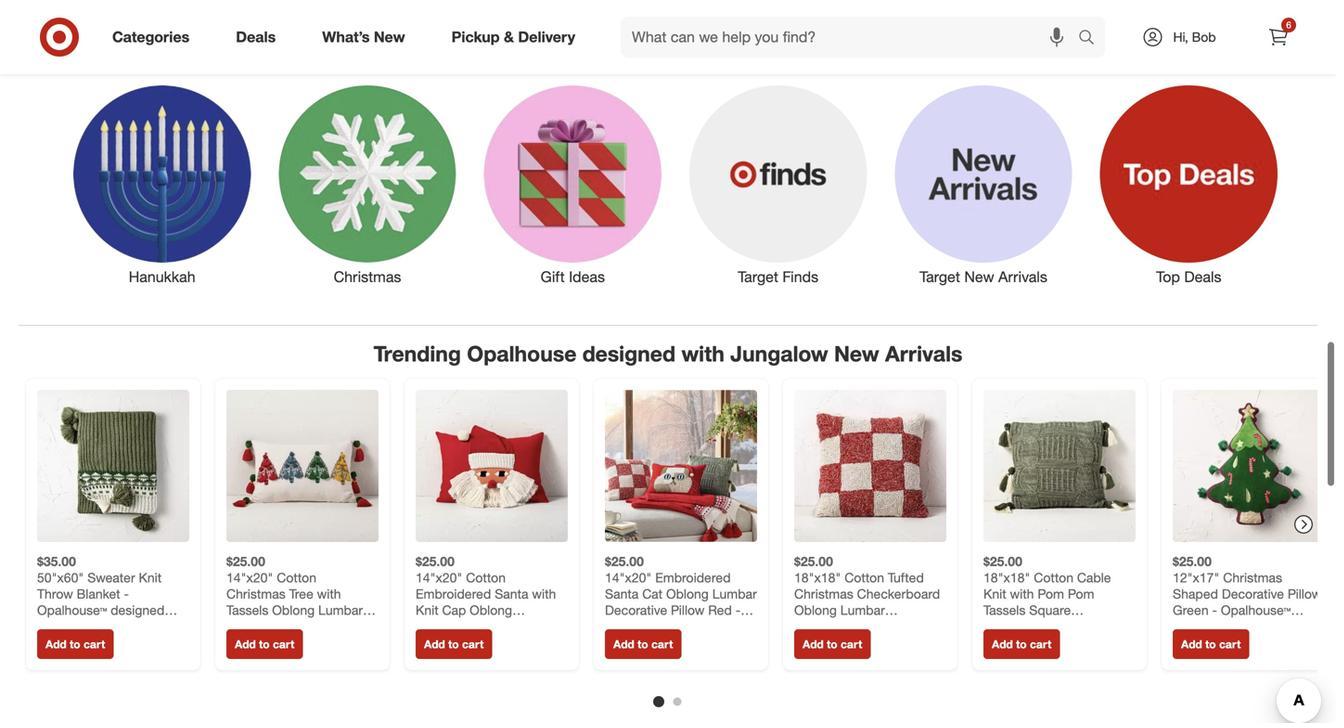 Task type: locate. For each thing, give the bounding box(es) containing it.
deals
[[236, 28, 276, 46], [1185, 268, 1222, 286]]

new
[[374, 28, 405, 46], [965, 268, 995, 286], [834, 341, 880, 367]]

6 link
[[1259, 17, 1299, 58]]

search
[[1070, 30, 1115, 48]]

search button
[[1070, 17, 1115, 61]]

1 horizontal spatial decorative
[[1222, 586, 1285, 602]]

to for 2nd "add to cart" button from right
[[1016, 637, 1027, 651]]

$35.00
[[37, 553, 76, 569]]

cart for first "add to cart" button from the right
[[1220, 637, 1241, 651]]

1 horizontal spatial jungalow™
[[633, 634, 696, 651]]

opalhouse™ down 50"x60"
[[37, 602, 107, 618]]

50"x60"
[[37, 569, 84, 586]]

opalhouse™
[[37, 602, 107, 618], [1221, 602, 1291, 618], [605, 618, 675, 634]]

target new arrivals link
[[881, 82, 1087, 288]]

add to cart
[[45, 637, 105, 651], [235, 637, 295, 651], [424, 637, 484, 651], [614, 637, 673, 651], [803, 637, 863, 651], [992, 637, 1052, 651], [1182, 637, 1241, 651]]

with
[[682, 341, 725, 367], [37, 618, 61, 634], [1231, 618, 1255, 634], [605, 634, 629, 651]]

4 cart from the left
[[652, 637, 673, 651]]

with down the throw
[[37, 618, 61, 634]]

decorative right shaped at the bottom of the page
[[1222, 586, 1285, 602]]

hi, bob
[[1174, 29, 1216, 45]]

gift ideas
[[541, 268, 605, 286]]

to for 3rd "add to cart" button from right
[[827, 637, 838, 651]]

designed down the oblong
[[679, 618, 733, 634]]

designed
[[583, 341, 676, 367], [111, 602, 165, 618], [679, 618, 733, 634], [1173, 618, 1227, 634]]

pillow inside $25.00 12"x17" christmas shaped decorative pillow green - opalhouse™ designed with jungalow™
[[1288, 586, 1322, 602]]

add to cart button
[[37, 629, 114, 659], [226, 629, 303, 659], [416, 629, 492, 659], [605, 629, 682, 659], [795, 629, 871, 659], [984, 629, 1060, 659], [1173, 629, 1250, 659]]

$25.00 link
[[226, 390, 379, 618], [416, 390, 568, 618], [795, 390, 947, 618], [984, 390, 1136, 618]]

50"x60" sweater knit throw blanket - opalhouse™ designed with jungalow™ image
[[37, 390, 189, 542], [37, 390, 189, 542]]

2 cart from the left
[[273, 637, 295, 651]]

arrivals inside "link"
[[999, 268, 1048, 286]]

delivery
[[518, 28, 575, 46]]

- right blanket
[[124, 586, 129, 602]]

0 horizontal spatial deals
[[236, 28, 276, 46]]

$25.00 for 4th $25.00 link from left
[[984, 553, 1023, 569]]

4 add to cart from the left
[[614, 637, 673, 651]]

2 add from the left
[[235, 637, 256, 651]]

4 $25.00 link from the left
[[984, 390, 1136, 618]]

4 to from the left
[[638, 637, 648, 651]]

14"x20" embroidered santa cat oblong lumbar decorative pillow red - opalhouse™ designed with jungalow™ image
[[605, 390, 757, 542], [605, 390, 757, 542]]

1 horizontal spatial christmas
[[1224, 569, 1283, 586]]

2 add to cart button from the left
[[226, 629, 303, 659]]

12"x17" christmas shaped decorative pillow green - opalhouse™ designed with jungalow™ image
[[1173, 390, 1325, 542], [1173, 390, 1325, 542]]

0 horizontal spatial opalhouse™
[[37, 602, 107, 618]]

opalhouse™ inside $25.00 14"x20" embroidered santa cat oblong lumbar decorative pillow red - opalhouse™ designed with jungalow™
[[605, 618, 675, 634]]

5 $25.00 from the left
[[984, 553, 1023, 569]]

cart
[[83, 637, 105, 651], [273, 637, 295, 651], [462, 637, 484, 651], [652, 637, 673, 651], [841, 637, 863, 651], [1030, 637, 1052, 651], [1220, 637, 1241, 651]]

6 cart from the left
[[1030, 637, 1052, 651]]

embroidered
[[655, 569, 731, 586]]

to
[[70, 637, 80, 651], [259, 637, 270, 651], [448, 637, 459, 651], [638, 637, 648, 651], [827, 637, 838, 651], [1016, 637, 1027, 651], [1206, 637, 1216, 651]]

categories link
[[97, 17, 213, 58]]

hanukkah link
[[59, 82, 265, 288]]

2 $25.00 link from the left
[[416, 390, 568, 618]]

christmas
[[334, 268, 401, 286], [1224, 569, 1283, 586]]

4 add from the left
[[614, 637, 635, 651]]

2 to from the left
[[259, 637, 270, 651]]

pillow inside $25.00 14"x20" embroidered santa cat oblong lumbar decorative pillow red - opalhouse™ designed with jungalow™
[[671, 602, 705, 618]]

1 add to cart button from the left
[[37, 629, 114, 659]]

jungalow™
[[65, 618, 128, 634], [1258, 618, 1321, 634], [633, 634, 696, 651]]

14"x20" cotton christmas tree with tassels oblong lumbar decorative pillow off-white - opalhouse™ designed with jungalow™ image
[[226, 390, 379, 542], [226, 390, 379, 542]]

finds
[[783, 268, 819, 286]]

with down 'santa'
[[605, 634, 629, 651]]

-
[[124, 586, 129, 602], [736, 602, 741, 618], [1213, 602, 1218, 618]]

$25.00 for 4th $25.00 link from right
[[226, 553, 265, 569]]

2 horizontal spatial new
[[965, 268, 995, 286]]

to for seventh "add to cart" button from right
[[70, 637, 80, 651]]

2 target from the left
[[920, 268, 961, 286]]

0 horizontal spatial new
[[374, 28, 405, 46]]

1 horizontal spatial target
[[920, 268, 961, 286]]

designed inside $25.00 12"x17" christmas shaped decorative pillow green - opalhouse™ designed with jungalow™
[[1173, 618, 1227, 634]]

3 cart from the left
[[462, 637, 484, 651]]

blanket
[[77, 586, 120, 602]]

2 horizontal spatial opalhouse™
[[1221, 602, 1291, 618]]

explore
[[405, 34, 502, 67]]

2 vertical spatial new
[[834, 341, 880, 367]]

14"x20" cotton embroidered santa with knit cap oblong decorative pillow red - opalhouse™ designed with jungalow™ image
[[416, 390, 568, 542], [416, 390, 568, 542]]

4 $25.00 from the left
[[795, 553, 833, 569]]

7 to from the left
[[1206, 637, 1216, 651]]

3 to from the left
[[448, 637, 459, 651]]

3 $25.00 from the left
[[605, 553, 644, 569]]

7 add to cart button from the left
[[1173, 629, 1250, 659]]

christmas right 12"x17"
[[1224, 569, 1283, 586]]

2 horizontal spatial -
[[1213, 602, 1218, 618]]

6 $25.00 from the left
[[1173, 553, 1212, 569]]

5 cart from the left
[[841, 637, 863, 651]]

trending opalhouse designed with jungalow new arrivals
[[374, 341, 963, 367]]

4 add to cart button from the left
[[605, 629, 682, 659]]

to for 4th "add to cart" button from right
[[638, 637, 648, 651]]

pickup & delivery link
[[436, 17, 599, 58]]

What can we help you find? suggestions appear below search field
[[621, 17, 1083, 58]]

opalhouse™ right shaped at the bottom of the page
[[1221, 602, 1291, 618]]

designed down knit
[[111, 602, 165, 618]]

opalhouse™ inside $35.00 50"x60" sweater knit throw blanket - opalhouse™ designed with jungalow™
[[37, 602, 107, 618]]

deals left what's
[[236, 28, 276, 46]]

0 horizontal spatial pillow
[[671, 602, 705, 618]]

jungalow™ inside $25.00 14"x20" embroidered santa cat oblong lumbar decorative pillow red - opalhouse™ designed with jungalow™
[[633, 634, 696, 651]]

2 $25.00 from the left
[[416, 553, 455, 569]]

1 vertical spatial arrivals
[[885, 341, 963, 367]]

- right green
[[1213, 602, 1218, 618]]

gift
[[541, 268, 565, 286]]

new for what's
[[374, 28, 405, 46]]

0 horizontal spatial decorative
[[605, 602, 667, 618]]

1 vertical spatial deals
[[1185, 268, 1222, 286]]

1 vertical spatial new
[[965, 268, 995, 286]]

0 vertical spatial christmas
[[334, 268, 401, 286]]

arrivals
[[999, 268, 1048, 286], [885, 341, 963, 367]]

0 horizontal spatial target
[[738, 268, 779, 286]]

6 to from the left
[[1016, 637, 1027, 651]]

1 to from the left
[[70, 637, 80, 651]]

new inside "link"
[[965, 268, 995, 286]]

1 cart from the left
[[83, 637, 105, 651]]

target inside 'link'
[[738, 268, 779, 286]]

18"x18" cotton tufted christmas checkerboard oblong lumbar decorative pillow - opalhouse™ designed with jungalow™ image
[[795, 390, 947, 542], [795, 390, 947, 542]]

3 $25.00 link from the left
[[795, 390, 947, 618]]

0 vertical spatial arrivals
[[999, 268, 1048, 286]]

designed inside $25.00 14"x20" embroidered santa cat oblong lumbar decorative pillow red - opalhouse™ designed with jungalow™
[[679, 618, 733, 634]]

$25.00
[[226, 553, 265, 569], [416, 553, 455, 569], [605, 553, 644, 569], [795, 553, 833, 569], [984, 553, 1023, 569], [1173, 553, 1212, 569]]

1 horizontal spatial -
[[736, 602, 741, 618]]

to for 2nd "add to cart" button
[[259, 637, 270, 651]]

0 horizontal spatial -
[[124, 586, 129, 602]]

explore more of what's going on right now
[[405, 34, 946, 67]]

opalhouse™ down "cat"
[[605, 618, 675, 634]]

1 horizontal spatial new
[[834, 341, 880, 367]]

2 horizontal spatial jungalow™
[[1258, 618, 1321, 634]]

target for target new arrivals
[[920, 268, 961, 286]]

0 horizontal spatial jungalow™
[[65, 618, 128, 634]]

christmas link
[[265, 82, 470, 288]]

- inside $25.00 14"x20" embroidered santa cat oblong lumbar decorative pillow red - opalhouse™ designed with jungalow™
[[736, 602, 741, 618]]

cart for 2nd "add to cart" button from right
[[1030, 637, 1052, 651]]

0 vertical spatial new
[[374, 28, 405, 46]]

right
[[825, 34, 885, 67]]

0 horizontal spatial christmas
[[334, 268, 401, 286]]

with inside $35.00 50"x60" sweater knit throw blanket - opalhouse™ designed with jungalow™
[[37, 618, 61, 634]]

pickup & delivery
[[452, 28, 575, 46]]

what's
[[616, 34, 699, 67]]

7 cart from the left
[[1220, 637, 1241, 651]]

1 add from the left
[[45, 637, 67, 651]]

decorative
[[1222, 586, 1285, 602], [605, 602, 667, 618]]

oblong
[[666, 586, 709, 602]]

1 horizontal spatial opalhouse™
[[605, 618, 675, 634]]

1 $25.00 from the left
[[226, 553, 265, 569]]

1 vertical spatial christmas
[[1224, 569, 1283, 586]]

0 horizontal spatial arrivals
[[885, 341, 963, 367]]

designed down shaped at the bottom of the page
[[1173, 618, 1227, 634]]

of
[[583, 34, 609, 67]]

with right green
[[1231, 618, 1255, 634]]

cart for third "add to cart" button from the left
[[462, 637, 484, 651]]

18"x18" cotton cable knit with pom pom tassels square decorative pillow green - opalhouse™ designed with jungalow™ image
[[984, 390, 1136, 542], [984, 390, 1136, 542]]

1 horizontal spatial pillow
[[1288, 586, 1322, 602]]

pillow
[[1288, 586, 1322, 602], [671, 602, 705, 618]]

target inside "link"
[[920, 268, 961, 286]]

1 horizontal spatial arrivals
[[999, 268, 1048, 286]]

- right red
[[736, 602, 741, 618]]

ideas
[[569, 268, 605, 286]]

5 to from the left
[[827, 637, 838, 651]]

1 target from the left
[[738, 268, 779, 286]]

target
[[738, 268, 779, 286], [920, 268, 961, 286]]

target for target finds
[[738, 268, 779, 286]]

deals right top
[[1185, 268, 1222, 286]]

jungalow™ inside $25.00 12"x17" christmas shaped decorative pillow green - opalhouse™ designed with jungalow™
[[1258, 618, 1321, 634]]

categories
[[112, 28, 190, 46]]

target finds link
[[676, 82, 881, 288]]

christmas up 'trending'
[[334, 268, 401, 286]]

decorative down 14"x20"
[[605, 602, 667, 618]]

add
[[45, 637, 67, 651], [235, 637, 256, 651], [424, 637, 445, 651], [614, 637, 635, 651], [803, 637, 824, 651], [992, 637, 1013, 651], [1182, 637, 1203, 651]]



Task type: describe. For each thing, give the bounding box(es) containing it.
6 add from the left
[[992, 637, 1013, 651]]

throw
[[37, 586, 73, 602]]

designed down ideas on the top left of page
[[583, 341, 676, 367]]

3 add to cart button from the left
[[416, 629, 492, 659]]

12"x17"
[[1173, 569, 1220, 586]]

jungalow
[[731, 341, 829, 367]]

santa
[[605, 586, 639, 602]]

5 add to cart from the left
[[803, 637, 863, 651]]

7 add to cart from the left
[[1182, 637, 1241, 651]]

what's new link
[[307, 17, 428, 58]]

6 add to cart from the left
[[992, 637, 1052, 651]]

5 add to cart button from the left
[[795, 629, 871, 659]]

gift ideas link
[[470, 82, 676, 288]]

deals link
[[220, 17, 299, 58]]

$35.00 50"x60" sweater knit throw blanket - opalhouse™ designed with jungalow™
[[37, 553, 165, 634]]

1 $25.00 link from the left
[[226, 390, 379, 618]]

$25.00 inside $25.00 14"x20" embroidered santa cat oblong lumbar decorative pillow red - opalhouse™ designed with jungalow™
[[605, 553, 644, 569]]

cart for seventh "add to cart" button from right
[[83, 637, 105, 651]]

3 add to cart from the left
[[424, 637, 484, 651]]

$25.00 for second $25.00 link from the left
[[416, 553, 455, 569]]

1 add to cart from the left
[[45, 637, 105, 651]]

1 horizontal spatial deals
[[1185, 268, 1222, 286]]

3 add from the left
[[424, 637, 445, 651]]

what's
[[322, 28, 370, 46]]

designed inside $35.00 50"x60" sweater knit throw blanket - opalhouse™ designed with jungalow™
[[111, 602, 165, 618]]

shaped
[[1173, 586, 1219, 602]]

with inside $25.00 12"x17" christmas shaped decorative pillow green - opalhouse™ designed with jungalow™
[[1231, 618, 1255, 634]]

red
[[708, 602, 732, 618]]

0 vertical spatial deals
[[236, 28, 276, 46]]

target finds
[[738, 268, 819, 286]]

decorative inside $25.00 14"x20" embroidered santa cat oblong lumbar decorative pillow red - opalhouse™ designed with jungalow™
[[605, 602, 667, 618]]

$25.00 14"x20" embroidered santa cat oblong lumbar decorative pillow red - opalhouse™ designed with jungalow™
[[605, 553, 757, 651]]

bob
[[1192, 29, 1216, 45]]

to for first "add to cart" button from the right
[[1206, 637, 1216, 651]]

with inside $25.00 14"x20" embroidered santa cat oblong lumbar decorative pillow red - opalhouse™ designed with jungalow™
[[605, 634, 629, 651]]

new for target
[[965, 268, 995, 286]]

$25.00 12"x17" christmas shaped decorative pillow green - opalhouse™ designed with jungalow™
[[1173, 553, 1322, 634]]

- inside $35.00 50"x60" sweater knit throw blanket - opalhouse™ designed with jungalow™
[[124, 586, 129, 602]]

sweater
[[87, 569, 135, 586]]

cart for 3rd "add to cart" button from right
[[841, 637, 863, 651]]

cart for 4th "add to cart" button from right
[[652, 637, 673, 651]]

jungalow™ inside $35.00 50"x60" sweater knit throw blanket - opalhouse™ designed with jungalow™
[[65, 618, 128, 634]]

knit
[[139, 569, 162, 586]]

7 add from the left
[[1182, 637, 1203, 651]]

target new arrivals
[[920, 268, 1048, 286]]

to for third "add to cart" button from the left
[[448, 637, 459, 651]]

top deals
[[1157, 268, 1222, 286]]

cat
[[642, 586, 663, 602]]

&
[[504, 28, 514, 46]]

more
[[510, 34, 576, 67]]

christmas inside $25.00 12"x17" christmas shaped decorative pillow green - opalhouse™ designed with jungalow™
[[1224, 569, 1283, 586]]

$25.00 for 3rd $25.00 link
[[795, 553, 833, 569]]

$25.00 inside $25.00 12"x17" christmas shaped decorative pillow green - opalhouse™ designed with jungalow™
[[1173, 553, 1212, 569]]

going
[[706, 34, 778, 67]]

with left jungalow
[[682, 341, 725, 367]]

opalhouse™ inside $25.00 12"x17" christmas shaped decorative pillow green - opalhouse™ designed with jungalow™
[[1221, 602, 1291, 618]]

14"x20"
[[605, 569, 652, 586]]

top deals link
[[1087, 82, 1292, 288]]

trending
[[374, 341, 461, 367]]

what's new
[[322, 28, 405, 46]]

decorative inside $25.00 12"x17" christmas shaped decorative pillow green - opalhouse™ designed with jungalow™
[[1222, 586, 1285, 602]]

- inside $25.00 12"x17" christmas shaped decorative pillow green - opalhouse™ designed with jungalow™
[[1213, 602, 1218, 618]]

hi,
[[1174, 29, 1189, 45]]

pickup
[[452, 28, 500, 46]]

now
[[892, 34, 946, 67]]

2 add to cart from the left
[[235, 637, 295, 651]]

6
[[1287, 19, 1292, 31]]

green
[[1173, 602, 1209, 618]]

6 add to cart button from the left
[[984, 629, 1060, 659]]

5 add from the left
[[803, 637, 824, 651]]

hanukkah
[[129, 268, 195, 286]]

top
[[1157, 268, 1181, 286]]

opalhouse
[[467, 341, 577, 367]]

lumbar
[[713, 586, 757, 602]]

cart for 2nd "add to cart" button
[[273, 637, 295, 651]]

on
[[786, 34, 818, 67]]



Task type: vqa. For each thing, say whether or not it's contained in the screenshot.
6th $25.00 from the right
yes



